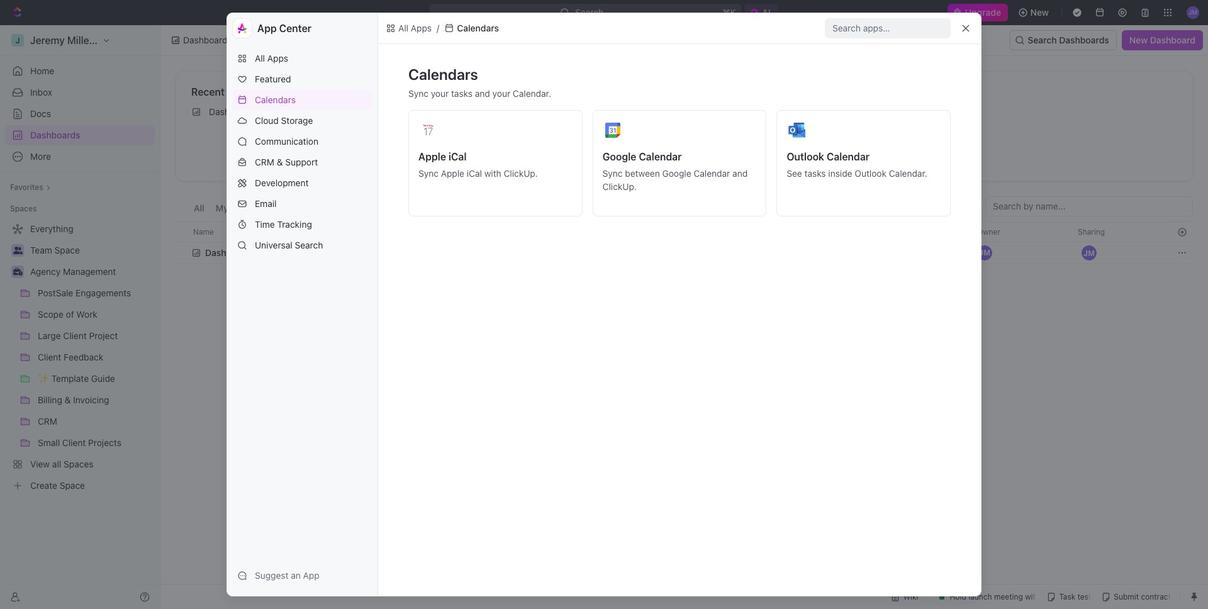 Task type: describe. For each thing, give the bounding box(es) containing it.
new for new dashboard
[[1130, 35, 1148, 45]]

outlook calendar see tasks inside outlook calendar.
[[787, 151, 928, 179]]

calendar. for calendars
[[513, 88, 551, 99]]

l_lxf image
[[386, 23, 396, 33]]

apps for "all apps" "link" to the bottom
[[267, 53, 288, 64]]

Search by name... text field
[[993, 197, 1186, 216]]

0 vertical spatial google
[[603, 151, 637, 162]]

communication link
[[232, 132, 373, 152]]

⌘k
[[723, 7, 737, 18]]

2 horizontal spatial all
[[398, 23, 409, 33]]

dashboard inside button
[[1150, 35, 1196, 45]]

search dashboards
[[1028, 35, 1110, 45]]

crm & support link
[[232, 152, 373, 172]]

inbox link
[[5, 82, 155, 103]]

an
[[291, 570, 301, 581]]

apple ical sync apple ical with clickup.
[[419, 151, 538, 179]]

suggest an app button
[[232, 566, 373, 586]]

docs link
[[5, 104, 155, 124]]

/
[[437, 23, 439, 33]]

search...
[[575, 7, 611, 18]]

calendars sync your tasks and your calendar.
[[408, 65, 551, 99]]

development link
[[232, 173, 373, 193]]

dashboard table
[[176, 222, 1193, 266]]

inside
[[829, 168, 853, 179]]

search inside button
[[1028, 35, 1057, 45]]

row containing name
[[176, 222, 1193, 242]]

1 vertical spatial ical
[[467, 168, 482, 179]]

google calendar sync between google calendar and clickup.
[[603, 151, 748, 192]]

calendar for google calendar
[[639, 151, 682, 162]]

jeremy miller, , element inside jm button
[[1082, 245, 1097, 261]]

new dashboard
[[1130, 35, 1196, 45]]

clickup. inside google calendar sync between google calendar and clickup.
[[603, 181, 637, 192]]

and inside google calendar sync between google calendar and clickup.
[[733, 168, 748, 179]]

sync for google
[[603, 168, 623, 179]]

sidebar navigation
[[0, 25, 161, 609]]

time tracking
[[255, 219, 312, 230]]

1 horizontal spatial calendar
[[694, 168, 730, 179]]

l_lxf image
[[445, 23, 455, 33]]

Search apps… field
[[833, 21, 946, 36]]

agency management link
[[30, 262, 152, 282]]

favorites inside button
[[10, 183, 43, 192]]

upgrade
[[966, 7, 1002, 18]]

1 jeremy miller, , element from the left
[[977, 245, 993, 261]]

cloud storage
[[255, 115, 313, 126]]

featured link
[[232, 69, 373, 89]]

storage
[[281, 115, 313, 126]]

support
[[285, 157, 318, 167]]

inbox
[[30, 87, 52, 98]]

calendar. for outlook
[[889, 168, 928, 179]]

see
[[787, 168, 802, 179]]

sync for apple
[[419, 168, 439, 179]]

0 vertical spatial calendars
[[457, 23, 499, 33]]

sharing
[[1078, 227, 1105, 236]]

dashboards link
[[5, 125, 155, 145]]

cloud storage link
[[232, 111, 373, 131]]

universal
[[255, 240, 292, 251]]

3 dashboard link from the left
[[872, 102, 1188, 122]]

new button
[[1013, 3, 1057, 23]]

all inside 'button'
[[194, 203, 204, 213]]

new dashboard button
[[1122, 30, 1203, 50]]

0 vertical spatial apple
[[419, 151, 446, 162]]

spaces
[[10, 204, 37, 213]]

center
[[279, 23, 312, 34]]

apps for the rightmost "all apps" "link"
[[411, 23, 432, 33]]

agency management
[[30, 266, 116, 277]]

dashboard link for recent
[[186, 102, 502, 122]]

2 your from the left
[[493, 88, 511, 99]]

all apps for the rightmost "all apps" "link"
[[398, 23, 432, 33]]

tracking
[[277, 219, 312, 230]]

my
[[216, 203, 228, 213]]

time tracking link
[[232, 215, 373, 235]]

dashboards inside sidebar navigation
[[30, 130, 80, 140]]



Task type: vqa. For each thing, say whether or not it's contained in the screenshot.
HOME
yes



Task type: locate. For each thing, give the bounding box(es) containing it.
featured
[[255, 74, 291, 84]]

app
[[257, 23, 277, 34], [303, 570, 320, 581]]

and
[[475, 88, 490, 99], [733, 168, 748, 179]]

0 horizontal spatial your
[[431, 88, 449, 99]]

my dashboards button
[[213, 196, 284, 222]]

2 vertical spatial calendars
[[255, 94, 296, 105]]

tasks for outlook
[[805, 168, 826, 179]]

2 dashboard link from the left
[[529, 102, 845, 122]]

sync inside apple ical sync apple ical with clickup.
[[419, 168, 439, 179]]

search dashboards button
[[1010, 30, 1117, 50]]

outlook right inside
[[855, 168, 887, 179]]

jm inside button
[[1084, 248, 1095, 258]]

with
[[484, 168, 502, 179]]

1 horizontal spatial and
[[733, 168, 748, 179]]

favorites button
[[5, 180, 56, 195]]

1 horizontal spatial clickup.
[[603, 181, 637, 192]]

jm for jeremy miller, , element in jm button
[[1084, 248, 1095, 258]]

jeremy miller, , element down sharing
[[1082, 245, 1097, 261]]

tasks inside outlook calendar see tasks inside outlook calendar.
[[805, 168, 826, 179]]

all apps left / on the left top of the page
[[398, 23, 432, 33]]

column header
[[869, 222, 970, 242]]

1 horizontal spatial apps
[[411, 23, 432, 33]]

clickup. right 'with'
[[504, 168, 538, 179]]

0 horizontal spatial clickup.
[[504, 168, 538, 179]]

1 horizontal spatial your
[[493, 88, 511, 99]]

new for new
[[1031, 7, 1049, 18]]

clickup. down between
[[603, 181, 637, 192]]

1 horizontal spatial new
[[1130, 35, 1148, 45]]

column header inside dashboard table
[[869, 222, 970, 242]]

business time image
[[13, 268, 22, 276]]

0 vertical spatial favorites
[[534, 86, 577, 98]]

1 vertical spatial favorites
[[10, 183, 43, 192]]

0 horizontal spatial all
[[194, 203, 204, 213]]

app inside button
[[303, 570, 320, 581]]

0 horizontal spatial outlook
[[787, 151, 825, 162]]

all apps link up featured link
[[232, 48, 373, 69]]

0 horizontal spatial search
[[295, 240, 323, 251]]

apps up featured
[[267, 53, 288, 64]]

ical
[[449, 151, 467, 162], [467, 168, 482, 179]]

1 vertical spatial google
[[662, 168, 692, 179]]

calendar inside outlook calendar see tasks inside outlook calendar.
[[827, 151, 870, 162]]

search down time tracking 'link'
[[295, 240, 323, 251]]

all left 'my'
[[194, 203, 204, 213]]

1 horizontal spatial calendar.
[[889, 168, 928, 179]]

clickup.
[[504, 168, 538, 179], [603, 181, 637, 192]]

calendars inside "link"
[[255, 94, 296, 105]]

0 horizontal spatial calendar.
[[513, 88, 551, 99]]

0 vertical spatial search
[[1028, 35, 1057, 45]]

jm for second jeremy miller, , element from the right
[[979, 248, 991, 257]]

all apps link left / on the left top of the page
[[383, 21, 434, 36]]

search
[[1028, 35, 1057, 45], [295, 240, 323, 251]]

workspace
[[373, 203, 420, 213]]

1 vertical spatial and
[[733, 168, 748, 179]]

1 jm from the left
[[979, 248, 991, 257]]

0 horizontal spatial dashboard link
[[186, 102, 502, 122]]

apple up "workspace"
[[419, 151, 446, 162]]

dashboard inside row
[[205, 247, 251, 258]]

crm
[[255, 157, 274, 167]]

dashboard link
[[186, 102, 502, 122], [529, 102, 845, 122], [872, 102, 1188, 122]]

apps
[[411, 23, 432, 33], [267, 53, 288, 64]]

1 vertical spatial tasks
[[805, 168, 826, 179]]

1 vertical spatial search
[[295, 240, 323, 251]]

0 vertical spatial calendar.
[[513, 88, 551, 99]]

my dashboards
[[216, 203, 281, 213]]

jeremy miller, , element
[[977, 245, 993, 261], [1082, 245, 1097, 261]]

1 dashboard link from the left
[[186, 102, 502, 122]]

dashboards
[[183, 35, 232, 45], [1059, 35, 1110, 45], [30, 130, 80, 140], [231, 203, 281, 213]]

calendar for outlook calendar
[[827, 151, 870, 162]]

and inside calendars sync your tasks and your calendar.
[[475, 88, 490, 99]]

1 vertical spatial all apps
[[255, 53, 288, 64]]

0 vertical spatial apps
[[411, 23, 432, 33]]

2 horizontal spatial calendar
[[827, 151, 870, 162]]

0 horizontal spatial app
[[257, 23, 277, 34]]

universal search link
[[232, 235, 373, 256]]

app center
[[257, 23, 312, 34]]

1 vertical spatial new
[[1130, 35, 1148, 45]]

workspace button
[[370, 196, 423, 222]]

0 vertical spatial new
[[1031, 7, 1049, 18]]

all right l_lxf image
[[398, 23, 409, 33]]

tab list
[[191, 196, 423, 222]]

apple
[[419, 151, 446, 162], [441, 168, 465, 179]]

sync inside google calendar sync between google calendar and clickup.
[[603, 168, 623, 179]]

calendars right l_lxf icon
[[457, 23, 499, 33]]

1 horizontal spatial jeremy miller, , element
[[1082, 245, 1097, 261]]

between
[[625, 168, 660, 179]]

2 jm from the left
[[1084, 248, 1095, 258]]

jeremy miller, , element down owner
[[977, 245, 993, 261]]

new
[[1031, 7, 1049, 18], [1130, 35, 1148, 45]]

1 horizontal spatial all apps link
[[383, 21, 434, 36]]

apple left 'with'
[[441, 168, 465, 179]]

all apps link
[[383, 21, 434, 36], [232, 48, 373, 69]]

1 vertical spatial all
[[255, 53, 265, 64]]

new inside new button
[[1031, 7, 1049, 18]]

management
[[63, 266, 116, 277]]

1 your from the left
[[431, 88, 449, 99]]

1 horizontal spatial search
[[1028, 35, 1057, 45]]

cloud
[[255, 115, 279, 126]]

google right between
[[662, 168, 692, 179]]

upgrade link
[[948, 4, 1008, 21]]

0 horizontal spatial apps
[[267, 53, 288, 64]]

time
[[255, 219, 275, 230]]

calendars
[[457, 23, 499, 33], [408, 65, 478, 83], [255, 94, 296, 105]]

2 vertical spatial all
[[194, 203, 204, 213]]

sync
[[408, 88, 429, 99], [419, 168, 439, 179], [603, 168, 623, 179]]

calendar. inside outlook calendar see tasks inside outlook calendar.
[[889, 168, 928, 179]]

outlook
[[787, 151, 825, 162], [855, 168, 887, 179]]

0 horizontal spatial favorites
[[10, 183, 43, 192]]

0 vertical spatial all apps
[[398, 23, 432, 33]]

jm down sharing
[[1084, 248, 1095, 258]]

dashboard row
[[176, 240, 1193, 266]]

dashboard button
[[191, 240, 862, 266], [191, 240, 271, 266]]

1 horizontal spatial app
[[303, 570, 320, 581]]

1 vertical spatial clickup.
[[603, 181, 637, 192]]

1 horizontal spatial all apps
[[398, 23, 432, 33]]

all
[[398, 23, 409, 33], [255, 53, 265, 64], [194, 203, 204, 213]]

1 vertical spatial outlook
[[855, 168, 887, 179]]

0 vertical spatial app
[[257, 23, 277, 34]]

calendars link
[[232, 90, 373, 110]]

1 horizontal spatial outlook
[[855, 168, 887, 179]]

1 horizontal spatial dashboard link
[[529, 102, 845, 122]]

jm button
[[1078, 242, 1101, 264]]

favorites
[[534, 86, 577, 98], [10, 183, 43, 192]]

0 horizontal spatial tasks
[[451, 88, 473, 99]]

tasks
[[451, 88, 473, 99], [805, 168, 826, 179]]

1 horizontal spatial favorites
[[534, 86, 577, 98]]

2 jeremy miller, , element from the left
[[1082, 245, 1097, 261]]

owner
[[977, 227, 1001, 236]]

1 vertical spatial apple
[[441, 168, 465, 179]]

new inside new dashboard button
[[1130, 35, 1148, 45]]

home
[[30, 65, 54, 76]]

row
[[176, 222, 1193, 242]]

email
[[255, 198, 277, 209]]

all apps for "all apps" "link" to the bottom
[[255, 53, 288, 64]]

0 horizontal spatial and
[[475, 88, 490, 99]]

agency
[[30, 266, 61, 277]]

0 vertical spatial outlook
[[787, 151, 825, 162]]

2 horizontal spatial dashboard link
[[872, 102, 1188, 122]]

dashboard
[[1150, 35, 1196, 45], [209, 106, 253, 117], [552, 106, 596, 117], [894, 106, 939, 117], [205, 247, 251, 258]]

0 horizontal spatial jeremy miller, , element
[[977, 245, 993, 261]]

1 vertical spatial calendars
[[408, 65, 478, 83]]

app left center
[[257, 23, 277, 34]]

apps left / on the left top of the page
[[411, 23, 432, 33]]

search down new button
[[1028, 35, 1057, 45]]

1 horizontal spatial tasks
[[805, 168, 826, 179]]

0 horizontal spatial all apps
[[255, 53, 288, 64]]

cell
[[869, 242, 970, 264]]

0 vertical spatial and
[[475, 88, 490, 99]]

tasks inside calendars sync your tasks and your calendar.
[[451, 88, 473, 99]]

email link
[[232, 194, 373, 214]]

calendars inside calendars sync your tasks and your calendar.
[[408, 65, 478, 83]]

0 vertical spatial ical
[[449, 151, 467, 162]]

google up between
[[603, 151, 637, 162]]

calendars dialog
[[227, 13, 982, 597]]

suggest
[[255, 570, 289, 581]]

calendars down featured
[[255, 94, 296, 105]]

1 horizontal spatial jm
[[1084, 248, 1095, 258]]

app right an
[[303, 570, 320, 581]]

crm & support
[[255, 157, 318, 167]]

dashboard link for favorites
[[529, 102, 845, 122]]

calendar
[[639, 151, 682, 162], [827, 151, 870, 162], [694, 168, 730, 179]]

calendar. inside calendars sync your tasks and your calendar.
[[513, 88, 551, 99]]

docs
[[30, 108, 51, 119]]

all button
[[191, 196, 208, 222]]

your
[[431, 88, 449, 99], [493, 88, 511, 99]]

1 horizontal spatial all
[[255, 53, 265, 64]]

universal search
[[255, 240, 323, 251]]

0 vertical spatial all
[[398, 23, 409, 33]]

cell inside dashboard row
[[869, 242, 970, 264]]

name
[[193, 227, 214, 236]]

calendars down l_lxf icon
[[408, 65, 478, 83]]

suggest an app
[[255, 570, 320, 581]]

0 horizontal spatial all apps link
[[232, 48, 373, 69]]

all up featured
[[255, 53, 265, 64]]

jm
[[979, 248, 991, 257], [1084, 248, 1095, 258]]

all apps up featured
[[255, 53, 288, 64]]

recent
[[191, 86, 225, 98]]

jm down owner
[[979, 248, 991, 257]]

0 vertical spatial tasks
[[451, 88, 473, 99]]

search inside "calendars" dialog
[[295, 240, 323, 251]]

calendar.
[[513, 88, 551, 99], [889, 168, 928, 179]]

tasks for calendars
[[451, 88, 473, 99]]

tab list containing all
[[191, 196, 423, 222]]

all apps
[[398, 23, 432, 33], [255, 53, 288, 64]]

1 vertical spatial app
[[303, 570, 320, 581]]

0 vertical spatial clickup.
[[504, 168, 538, 179]]

1 vertical spatial apps
[[267, 53, 288, 64]]

clickup. inside apple ical sync apple ical with clickup.
[[504, 168, 538, 179]]

communication
[[255, 136, 319, 147]]

0 horizontal spatial calendar
[[639, 151, 682, 162]]

0 vertical spatial all apps link
[[383, 21, 434, 36]]

1 vertical spatial all apps link
[[232, 48, 373, 69]]

sync inside calendars sync your tasks and your calendar.
[[408, 88, 429, 99]]

&
[[277, 157, 283, 167]]

google
[[603, 151, 637, 162], [662, 168, 692, 179]]

0 horizontal spatial new
[[1031, 7, 1049, 18]]

1 horizontal spatial google
[[662, 168, 692, 179]]

outlook up see
[[787, 151, 825, 162]]

0 horizontal spatial google
[[603, 151, 637, 162]]

development
[[255, 177, 309, 188]]

0 horizontal spatial jm
[[979, 248, 991, 257]]

1 vertical spatial calendar.
[[889, 168, 928, 179]]

home link
[[5, 61, 155, 81]]



